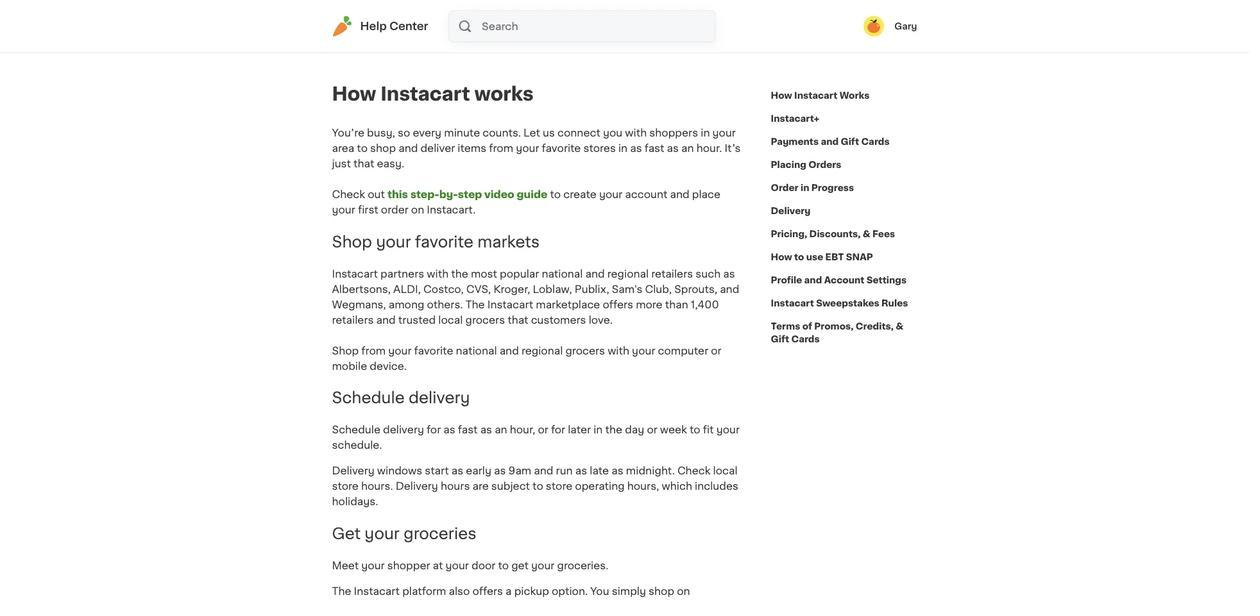 Task type: locate. For each thing, give the bounding box(es) containing it.
to inside you're busy, so every minute counts. let us connect you with shoppers in your area to shop and deliver items from your favorite stores in as fast as an hour. it's just that easy.
[[357, 143, 368, 153]]

delivery
[[409, 391, 470, 406], [383, 425, 424, 435]]

0 horizontal spatial an
[[495, 425, 507, 435]]

the down cvs,
[[466, 300, 485, 310]]

9am
[[509, 466, 531, 476]]

2 horizontal spatial delivery
[[771, 207, 811, 216]]

a right select
[[505, 602, 511, 602]]

0 vertical spatial pickup
[[514, 587, 549, 597]]

favorite inside shop from your favorite national and regional grocers with your computer or mobile device.
[[414, 346, 453, 356]]

0 horizontal spatial store
[[332, 482, 359, 492]]

profile
[[771, 276, 802, 285]]

1 vertical spatial the
[[332, 587, 351, 597]]

0 vertical spatial the
[[466, 300, 485, 310]]

1 vertical spatial regional
[[522, 346, 563, 356]]

0 vertical spatial national
[[542, 269, 583, 279]]

up
[[630, 602, 643, 602]]

grocers down love.
[[566, 346, 605, 356]]

shoppers
[[649, 128, 698, 138]]

than
[[665, 300, 688, 310]]

delivery down schedule.
[[332, 466, 375, 476]]

how up profile
[[771, 253, 792, 262]]

as inside instacart partners with the most popular national and regional retailers such as albertsons, aldi, costco, cvs, kroger, loblaw, publix, sam's club, sprouts, and wegmans, among others. the instacart marketplace offers more than 1,400 retailers and trusted local grocers that customers love.
[[723, 269, 735, 279]]

offers up select
[[473, 587, 503, 597]]

select
[[471, 602, 503, 602]]

shop
[[370, 143, 396, 153], [649, 587, 674, 597]]

1 horizontal spatial cards
[[861, 137, 890, 146]]

1 shop from the top
[[332, 234, 372, 250]]

regional up sam's
[[607, 269, 649, 279]]

delivery inside "schedule delivery for as fast as an hour, or for later in the day or week to fit your schedule."
[[383, 425, 424, 435]]

1 vertical spatial on
[[677, 587, 690, 597]]

favorite
[[542, 143, 581, 153], [415, 234, 474, 250], [414, 346, 453, 356]]

in right later
[[594, 425, 603, 435]]

shop
[[332, 234, 372, 250], [332, 346, 359, 356]]

account
[[824, 276, 865, 285]]

schedule delivery
[[332, 391, 470, 406]]

1 vertical spatial local
[[713, 466, 738, 476]]

platform
[[402, 587, 446, 597]]

0 vertical spatial favorite
[[542, 143, 581, 153]]

or right hour,
[[538, 425, 548, 435]]

2 vertical spatial with
[[608, 346, 629, 356]]

1 vertical spatial grocers
[[566, 346, 605, 356]]

payments and gift cards
[[771, 137, 890, 146]]

1 vertical spatial &
[[896, 322, 904, 331]]

1 horizontal spatial grocers
[[566, 346, 605, 356]]

1 vertical spatial the
[[605, 425, 622, 435]]

favorite down the instacart.
[[415, 234, 474, 250]]

gift
[[841, 137, 859, 146], [771, 335, 789, 344]]

how to use ebt snap link
[[771, 246, 873, 269]]

1 horizontal spatial regional
[[607, 269, 649, 279]]

trusted
[[398, 315, 436, 325]]

1 vertical spatial offers
[[473, 587, 503, 597]]

grocers inside shop from your favorite national and regional grocers with your computer or mobile device.
[[566, 346, 605, 356]]

for up "start"
[[427, 425, 441, 435]]

order
[[771, 183, 799, 192]]

1 horizontal spatial groceries
[[672, 602, 721, 602]]

settings
[[867, 276, 907, 285]]

1 horizontal spatial on
[[677, 587, 690, 597]]

or inside shop from your favorite national and regional grocers with your computer or mobile device.
[[711, 346, 722, 356]]

0 horizontal spatial for
[[427, 425, 441, 435]]

1 horizontal spatial that
[[508, 315, 528, 325]]

with right you
[[625, 128, 647, 138]]

0 horizontal spatial &
[[863, 230, 870, 239]]

and down instacart partners with the most popular national and regional retailers such as albertsons, aldi, costco, cvs, kroger, loblaw, publix, sam's club, sprouts, and wegmans, among others. the instacart marketplace offers more than 1,400 retailers and trusted local grocers that customers love.
[[500, 346, 519, 356]]

1 pickup from the top
[[514, 587, 549, 597]]

0 horizontal spatial the
[[332, 587, 351, 597]]

0 vertical spatial delivery
[[771, 207, 811, 216]]

works
[[474, 85, 534, 103]]

early
[[466, 466, 491, 476]]

1 vertical spatial gift
[[771, 335, 789, 344]]

to right subject
[[533, 482, 543, 492]]

how up you're
[[332, 85, 376, 103]]

as up "start"
[[444, 425, 455, 435]]

includes
[[695, 482, 738, 492]]

schedule down mobile in the bottom left of the page
[[332, 391, 405, 406]]

and left run
[[534, 466, 553, 476]]

sprouts,
[[674, 284, 717, 294]]

national inside shop from your favorite national and regional grocers with your computer or mobile device.
[[456, 346, 497, 356]]

gift down terms
[[771, 335, 789, 344]]

that
[[354, 158, 374, 169], [508, 315, 528, 325]]

publix,
[[575, 284, 609, 294]]

delivery link
[[771, 200, 811, 223]]

grocers
[[465, 315, 505, 325], [566, 346, 605, 356]]

pickup left time,
[[514, 602, 549, 602]]

to right area
[[357, 143, 368, 153]]

run
[[556, 466, 573, 476]]

0 vertical spatial local
[[438, 315, 463, 325]]

cards inside terms of promos, credits, & gift cards
[[791, 335, 820, 344]]

2 vertical spatial delivery
[[396, 482, 438, 492]]

national up loblaw,
[[542, 269, 583, 279]]

place
[[692, 189, 721, 200]]

0 horizontal spatial national
[[456, 346, 497, 356]]

marketplace
[[536, 300, 600, 310]]

1 horizontal spatial offers
[[603, 300, 633, 310]]

instacart sweepstakes rules
[[771, 299, 908, 308]]

0 horizontal spatial cards
[[791, 335, 820, 344]]

shop inside the instacart platform also offers a pickup option. you simply shop on instacart's website or app, select a pickup time, then pick up your groceries a
[[649, 587, 674, 597]]

how for how instacart works
[[771, 91, 792, 100]]

instacart inside the instacart platform also offers a pickup option. you simply shop on instacart's website or app, select a pickup time, then pick up your groceries a
[[354, 587, 400, 597]]

1 horizontal spatial local
[[713, 466, 738, 476]]

store up 'holidays.'
[[332, 482, 359, 492]]

check up "first"
[[332, 189, 365, 200]]

love.
[[589, 315, 613, 325]]

sweepstakes
[[816, 299, 879, 308]]

are
[[472, 482, 489, 492]]

door
[[472, 561, 496, 571]]

fast down shoppers
[[645, 143, 664, 153]]

help
[[360, 21, 387, 32]]

to inside "schedule delivery for as fast as an hour, or for later in the day or week to fit your schedule."
[[690, 425, 700, 435]]

offers down sam's
[[603, 300, 633, 310]]

1 vertical spatial favorite
[[415, 234, 474, 250]]

regional inside shop from your favorite national and regional grocers with your computer or mobile device.
[[522, 346, 563, 356]]

on down step-
[[411, 205, 424, 215]]

1 vertical spatial fast
[[458, 425, 478, 435]]

1 vertical spatial national
[[456, 346, 497, 356]]

the up costco,
[[451, 269, 468, 279]]

that right just at the top left of page
[[354, 158, 374, 169]]

local
[[438, 315, 463, 325], [713, 466, 738, 476]]

1 vertical spatial shop
[[332, 346, 359, 356]]

store down run
[[546, 482, 572, 492]]

favorite down us on the top of the page
[[542, 143, 581, 153]]

instacart down kroger,
[[487, 300, 533, 310]]

0 horizontal spatial delivery
[[332, 466, 375, 476]]

0 vertical spatial offers
[[603, 300, 633, 310]]

windows
[[377, 466, 422, 476]]

instacart
[[381, 85, 470, 103], [794, 91, 838, 100], [332, 269, 378, 279], [771, 299, 814, 308], [487, 300, 533, 310], [354, 587, 400, 597]]

groceries right up
[[672, 602, 721, 602]]

and down so
[[399, 143, 418, 153]]

0 vertical spatial the
[[451, 269, 468, 279]]

1 vertical spatial from
[[361, 346, 386, 356]]

2 store from the left
[[546, 482, 572, 492]]

items
[[458, 143, 486, 153]]

shop down "first"
[[332, 234, 372, 250]]

delivery down windows
[[396, 482, 438, 492]]

0 horizontal spatial gift
[[771, 335, 789, 344]]

0 vertical spatial that
[[354, 158, 374, 169]]

the up instacart's
[[332, 587, 351, 597]]

the inside "schedule delivery for as fast as an hour, or for later in the day or week to fit your schedule."
[[605, 425, 622, 435]]

how instacart works
[[771, 91, 870, 100]]

fast up the early
[[458, 425, 478, 435]]

gift up orders
[[841, 137, 859, 146]]

0 horizontal spatial offers
[[473, 587, 503, 597]]

&
[[863, 230, 870, 239], [896, 322, 904, 331]]

0 horizontal spatial fast
[[458, 425, 478, 435]]

1 horizontal spatial &
[[896, 322, 904, 331]]

check up which
[[677, 466, 711, 476]]

and
[[821, 137, 839, 146], [399, 143, 418, 153], [670, 189, 689, 200], [585, 269, 605, 279], [804, 276, 822, 285], [720, 284, 739, 294], [376, 315, 396, 325], [500, 346, 519, 356], [534, 466, 553, 476]]

how for how instacart works
[[332, 85, 376, 103]]

the inside instacart partners with the most popular national and regional retailers such as albertsons, aldi, costco, cvs, kroger, loblaw, publix, sam's club, sprouts, and wegmans, among others. the instacart marketplace offers more than 1,400 retailers and trusted local grocers that customers love.
[[451, 269, 468, 279]]

meet
[[332, 561, 359, 571]]

cards down of
[[791, 335, 820, 344]]

to
[[357, 143, 368, 153], [550, 189, 561, 200], [794, 253, 804, 262], [690, 425, 700, 435], [533, 482, 543, 492], [498, 561, 509, 571]]

markets
[[477, 234, 540, 250]]

meet your shopper at your door to get your groceries.
[[332, 561, 611, 571]]

0 vertical spatial shop
[[370, 143, 396, 153]]

from
[[489, 143, 513, 153], [361, 346, 386, 356]]

a
[[506, 587, 512, 597], [505, 602, 511, 602]]

retailers down wegmans,
[[332, 315, 374, 325]]

1 horizontal spatial national
[[542, 269, 583, 279]]

schedule up schedule.
[[332, 425, 380, 435]]

on
[[411, 205, 424, 215], [677, 587, 690, 597]]

with down love.
[[608, 346, 629, 356]]

instacart up every in the top of the page
[[381, 85, 470, 103]]

the
[[466, 300, 485, 310], [332, 587, 351, 597]]

1 vertical spatial cards
[[791, 335, 820, 344]]

0 horizontal spatial that
[[354, 158, 374, 169]]

0 vertical spatial regional
[[607, 269, 649, 279]]

to right the guide
[[550, 189, 561, 200]]

retailers
[[651, 269, 693, 279], [332, 315, 374, 325]]

1 vertical spatial with
[[427, 269, 449, 279]]

then
[[580, 602, 603, 602]]

pickup down get
[[514, 587, 549, 597]]

national
[[542, 269, 583, 279], [456, 346, 497, 356]]

subject
[[491, 482, 530, 492]]

you
[[603, 128, 623, 138]]

0 vertical spatial grocers
[[465, 315, 505, 325]]

0 horizontal spatial shop
[[370, 143, 396, 153]]

favorite down trusted
[[414, 346, 453, 356]]

shop up mobile in the bottom left of the page
[[332, 346, 359, 356]]

1 vertical spatial an
[[495, 425, 507, 435]]

regional down customers at the bottom of page
[[522, 346, 563, 356]]

discounts,
[[809, 230, 861, 239]]

0 horizontal spatial check
[[332, 189, 365, 200]]

to left get
[[498, 561, 509, 571]]

1 horizontal spatial shop
[[649, 587, 674, 597]]

0 horizontal spatial groceries
[[404, 526, 477, 542]]

check inside delivery windows start as early as 9am and run as late as midnight. check local store hours. delivery hours are subject to store operating hours, which includes holidays.
[[677, 466, 711, 476]]

the left day
[[605, 425, 622, 435]]

0 vertical spatial shop
[[332, 234, 372, 250]]

1 horizontal spatial check
[[677, 466, 711, 476]]

a down get
[[506, 587, 512, 597]]

1 vertical spatial shop
[[649, 587, 674, 597]]

national down others. at the left of the page
[[456, 346, 497, 356]]

0 horizontal spatial on
[[411, 205, 424, 215]]

your inside "schedule delivery for as fast as an hour, or for later in the day or week to fit your schedule."
[[716, 425, 740, 435]]

delivery for delivery
[[771, 207, 811, 216]]

2 vertical spatial favorite
[[414, 346, 453, 356]]

to inside to create your account and place your first order on instacart.
[[550, 189, 561, 200]]

mobile
[[332, 361, 367, 371]]

& left fees
[[863, 230, 870, 239]]

& inside terms of promos, credits, & gift cards
[[896, 322, 904, 331]]

shop inside shop from your favorite national and regional grocers with your computer or mobile device.
[[332, 346, 359, 356]]

0 vertical spatial check
[[332, 189, 365, 200]]

regional
[[607, 269, 649, 279], [522, 346, 563, 356]]

and down the such
[[720, 284, 739, 294]]

account
[[625, 189, 668, 200]]

1 vertical spatial pickup
[[514, 602, 549, 602]]

groceries up at
[[404, 526, 477, 542]]

2 schedule from the top
[[332, 425, 380, 435]]

local up includes
[[713, 466, 738, 476]]

help center
[[360, 21, 428, 32]]

0 vertical spatial on
[[411, 205, 424, 215]]

placing orders
[[771, 160, 841, 169]]

instacart up instacart's
[[354, 587, 400, 597]]

an inside "schedule delivery for as fast as an hour, or for later in the day or week to fit your schedule."
[[495, 425, 507, 435]]

1 vertical spatial schedule
[[332, 425, 380, 435]]

instacart up instacart+ link
[[794, 91, 838, 100]]

0 horizontal spatial grocers
[[465, 315, 505, 325]]

wegmans,
[[332, 300, 386, 310]]

gift inside terms of promos, credits, & gift cards
[[771, 335, 789, 344]]

how instacart works link
[[771, 84, 870, 107]]

1 horizontal spatial store
[[546, 482, 572, 492]]

an down shoppers
[[681, 143, 694, 153]]

schedule inside "schedule delivery for as fast as an hour, or for later in the day or week to fit your schedule."
[[332, 425, 380, 435]]

1 schedule from the top
[[332, 391, 405, 406]]

0 vertical spatial from
[[489, 143, 513, 153]]

1 vertical spatial groceries
[[672, 602, 721, 602]]

as right the such
[[723, 269, 735, 279]]

0 horizontal spatial local
[[438, 315, 463, 325]]

how up instacart+
[[771, 91, 792, 100]]

0 horizontal spatial retailers
[[332, 315, 374, 325]]

grocers inside instacart partners with the most popular national and regional retailers such as albertsons, aldi, costco, cvs, kroger, loblaw, publix, sam's club, sprouts, and wegmans, among others. the instacart marketplace offers more than 1,400 retailers and trusted local grocers that customers love.
[[465, 315, 505, 325]]

0 vertical spatial fast
[[645, 143, 664, 153]]

1 vertical spatial that
[[508, 315, 528, 325]]

0 vertical spatial schedule
[[332, 391, 405, 406]]

or
[[711, 346, 722, 356], [538, 425, 548, 435], [647, 425, 657, 435], [433, 602, 443, 602]]

to left fit
[[690, 425, 700, 435]]

profile and account settings
[[771, 276, 907, 285]]

computer
[[658, 346, 708, 356]]

0 vertical spatial gift
[[841, 137, 859, 146]]

the instacart platform also offers a pickup option. you simply shop on instacart's website or app, select a pickup time, then pick up your groceries a
[[332, 587, 733, 602]]

local down others. at the left of the page
[[438, 315, 463, 325]]

shop right simply
[[649, 587, 674, 597]]

retailers up club,
[[651, 269, 693, 279]]

instacart down profile
[[771, 299, 814, 308]]

1 horizontal spatial fast
[[645, 143, 664, 153]]

and left place
[[670, 189, 689, 200]]

1 horizontal spatial retailers
[[651, 269, 693, 279]]

1 for from the left
[[427, 425, 441, 435]]

an left hour,
[[495, 425, 507, 435]]

for left later
[[551, 425, 565, 435]]

from up device.
[[361, 346, 386, 356]]

& down rules
[[896, 322, 904, 331]]

counts.
[[483, 128, 521, 138]]

and down use
[[804, 276, 822, 285]]

delivery
[[771, 207, 811, 216], [332, 466, 375, 476], [396, 482, 438, 492]]

the inside instacart partners with the most popular national and regional retailers such as albertsons, aldi, costco, cvs, kroger, loblaw, publix, sam's club, sprouts, and wegmans, among others. the instacart marketplace offers more than 1,400 retailers and trusted local grocers that customers love.
[[466, 300, 485, 310]]

delivery up pricing,
[[771, 207, 811, 216]]

pickup
[[514, 587, 549, 597], [514, 602, 549, 602]]

as up the hours
[[452, 466, 463, 476]]

2 shop from the top
[[332, 346, 359, 356]]

0 vertical spatial with
[[625, 128, 647, 138]]

0 vertical spatial an
[[681, 143, 694, 153]]

with up costco,
[[427, 269, 449, 279]]

or right computer
[[711, 346, 722, 356]]

fast inside you're busy, so every minute counts. let us connect you with shoppers in your area to shop and deliver items from your favorite stores in as fast as an hour. it's just that easy.
[[645, 143, 664, 153]]

1 horizontal spatial delivery
[[396, 482, 438, 492]]

progress
[[811, 183, 854, 192]]

1 horizontal spatial for
[[551, 425, 565, 435]]

0 horizontal spatial regional
[[522, 346, 563, 356]]

1 horizontal spatial the
[[605, 425, 622, 435]]

minute
[[444, 128, 480, 138]]

grocers down cvs,
[[465, 315, 505, 325]]

snap
[[846, 253, 873, 262]]

to left use
[[794, 253, 804, 262]]

1 vertical spatial check
[[677, 466, 711, 476]]

from down "counts."
[[489, 143, 513, 153]]

shop from your favorite national and regional grocers with your computer or mobile device.
[[332, 346, 722, 371]]

payments
[[771, 137, 819, 146]]

0 horizontal spatial from
[[361, 346, 386, 356]]

and inside to create your account and place your first order on instacart.
[[670, 189, 689, 200]]

1 horizontal spatial an
[[681, 143, 694, 153]]

0 vertical spatial delivery
[[409, 391, 470, 406]]

1 vertical spatial delivery
[[332, 466, 375, 476]]

and inside you're busy, so every minute counts. let us connect you with shoppers in your area to shop and deliver items from your favorite stores in as fast as an hour. it's just that easy.
[[399, 143, 418, 153]]

hours
[[441, 482, 470, 492]]

it's
[[725, 143, 741, 153]]

cards down "works"
[[861, 137, 890, 146]]

1 store from the left
[[332, 482, 359, 492]]

or down platform
[[433, 602, 443, 602]]

that down kroger,
[[508, 315, 528, 325]]

and up publix,
[[585, 269, 605, 279]]

as down shoppers
[[667, 143, 679, 153]]

shop down busy,
[[370, 143, 396, 153]]

1 vertical spatial delivery
[[383, 425, 424, 435]]

and up orders
[[821, 137, 839, 146]]

your
[[713, 128, 736, 138], [516, 143, 539, 153], [599, 189, 623, 200], [332, 205, 355, 215], [376, 234, 411, 250], [388, 346, 412, 356], [632, 346, 655, 356], [716, 425, 740, 435], [365, 526, 400, 542], [361, 561, 385, 571], [446, 561, 469, 571], [531, 561, 555, 571], [646, 602, 669, 602]]

on right simply
[[677, 587, 690, 597]]

on inside the instacart platform also offers a pickup option. you simply shop on instacart's website or app, select a pickup time, then pick up your groceries a
[[677, 587, 690, 597]]

0 horizontal spatial the
[[451, 269, 468, 279]]

schedule for schedule delivery
[[332, 391, 405, 406]]



Task type: vqa. For each thing, say whether or not it's contained in the screenshot.
run
yes



Task type: describe. For each thing, give the bounding box(es) containing it.
0 vertical spatial a
[[506, 587, 512, 597]]

area
[[332, 143, 354, 153]]

get
[[511, 561, 529, 571]]

or inside the instacart platform also offers a pickup option. you simply shop on instacart's website or app, select a pickup time, then pick up your groceries a
[[433, 602, 443, 602]]

pricing,
[[771, 230, 807, 239]]

1 horizontal spatial gift
[[841, 137, 859, 146]]

popular
[[500, 269, 539, 279]]

shopper
[[387, 561, 430, 571]]

shop for shop from your favorite national and regional grocers with your computer or mobile device.
[[332, 346, 359, 356]]

deliver
[[421, 143, 455, 153]]

by-
[[439, 189, 458, 200]]

groceries inside the instacart platform also offers a pickup option. you simply shop on instacart's website or app, select a pickup time, then pick up your groceries a
[[672, 602, 721, 602]]

center
[[389, 21, 428, 32]]

national inside instacart partners with the most popular national and regional retailers such as albertsons, aldi, costco, cvs, kroger, loblaw, publix, sam's club, sprouts, and wegmans, among others. the instacart marketplace offers more than 1,400 retailers and trusted local grocers that customers love.
[[542, 269, 583, 279]]

instacart sweepstakes rules link
[[771, 292, 908, 315]]

payments and gift cards link
[[771, 130, 890, 153]]

instacart image
[[332, 16, 353, 37]]

operating
[[575, 482, 625, 492]]

create
[[563, 189, 597, 200]]

your inside the instacart platform also offers a pickup option. you simply shop on instacart's website or app, select a pickup time, then pick up your groceries a
[[646, 602, 669, 602]]

pricing, discounts, & fees link
[[771, 223, 895, 246]]

with inside shop from your favorite national and regional grocers with your computer or mobile device.
[[608, 346, 629, 356]]

order in progress
[[771, 183, 854, 192]]

this
[[388, 189, 408, 200]]

midnight.
[[626, 466, 675, 476]]

every
[[413, 128, 442, 138]]

you
[[590, 587, 609, 597]]

that inside instacart partners with the most popular national and regional retailers such as albertsons, aldi, costco, cvs, kroger, loblaw, publix, sam's club, sprouts, and wegmans, among others. the instacart marketplace offers more than 1,400 retailers and trusted local grocers that customers love.
[[508, 315, 528, 325]]

from inside shop from your favorite national and regional grocers with your computer or mobile device.
[[361, 346, 386, 356]]

holidays.
[[332, 497, 378, 507]]

with inside you're busy, so every minute counts. let us connect you with shoppers in your area to shop and deliver items from your favorite stores in as fast as an hour. it's just that easy.
[[625, 128, 647, 138]]

2 for from the left
[[551, 425, 565, 435]]

get
[[332, 526, 361, 542]]

others.
[[427, 300, 463, 310]]

to create your account and place your first order on instacart.
[[332, 189, 721, 215]]

at
[[433, 561, 443, 571]]

delivery windows start as early as 9am and run as late as midnight. check local store hours. delivery hours are subject to store operating hours, which includes holidays.
[[332, 466, 738, 507]]

delivery for schedule delivery
[[409, 391, 470, 406]]

order
[[381, 205, 409, 215]]

schedule for schedule delivery for as fast as an hour, or for later in the day or week to fit your schedule.
[[332, 425, 380, 435]]

us
[[543, 128, 555, 138]]

gary link
[[864, 16, 917, 37]]

as right run
[[575, 466, 587, 476]]

instacart's
[[332, 602, 387, 602]]

you're
[[332, 128, 364, 138]]

fast inside "schedule delivery for as fast as an hour, or for later in the day or week to fit your schedule."
[[458, 425, 478, 435]]

instacart.
[[427, 205, 476, 215]]

cvs,
[[466, 284, 491, 294]]

the inside the instacart platform also offers a pickup option. you simply shop on instacart's website or app, select a pickup time, then pick up your groceries a
[[332, 587, 351, 597]]

on inside to create your account and place your first order on instacart.
[[411, 205, 424, 215]]

terms
[[771, 322, 800, 331]]

works
[[840, 91, 870, 100]]

user avatar image
[[864, 16, 884, 37]]

in inside "schedule delivery for as fast as an hour, or for later in the day or week to fit your schedule."
[[594, 425, 603, 435]]

delivery for schedule delivery for as fast as an hour, or for later in the day or week to fit your schedule.
[[383, 425, 424, 435]]

shop your favorite markets
[[332, 234, 540, 250]]

Search search field
[[481, 11, 715, 42]]

instacart partners with the most popular national and regional retailers such as albertsons, aldi, costco, cvs, kroger, loblaw, publix, sam's club, sprouts, and wegmans, among others. the instacart marketplace offers more than 1,400 retailers and trusted local grocers that customers love.
[[332, 269, 739, 325]]

2 pickup from the top
[[514, 602, 549, 602]]

how to use ebt snap
[[771, 253, 873, 262]]

out
[[368, 189, 385, 200]]

time,
[[551, 602, 577, 602]]

local inside instacart partners with the most popular national and regional retailers such as albertsons, aldi, costco, cvs, kroger, loblaw, publix, sam's club, sprouts, and wegmans, among others. the instacart marketplace offers more than 1,400 retailers and trusted local grocers that customers love.
[[438, 315, 463, 325]]

schedule delivery for as fast as an hour, or for later in the day or week to fit your schedule.
[[332, 425, 740, 451]]

late
[[590, 466, 609, 476]]

customers
[[531, 315, 586, 325]]

in right order
[[801, 183, 809, 192]]

guide
[[517, 189, 548, 200]]

costco,
[[423, 284, 464, 294]]

an inside you're busy, so every minute counts. let us connect you with shoppers in your area to shop and deliver items from your favorite stores in as fast as an hour. it's just that easy.
[[681, 143, 694, 153]]

fees
[[873, 230, 895, 239]]

instacart+ link
[[771, 107, 819, 130]]

device.
[[370, 361, 407, 371]]

shop inside you're busy, so every minute counts. let us connect you with shoppers in your area to shop and deliver items from your favorite stores in as fast as an hour. it's just that easy.
[[370, 143, 396, 153]]

week
[[660, 425, 687, 435]]

terms of promos, credits, & gift cards link
[[771, 315, 917, 351]]

offers inside the instacart platform also offers a pickup option. you simply shop on instacart's website or app, select a pickup time, then pick up your groceries a
[[473, 587, 503, 597]]

to inside delivery windows start as early as 9am and run as late as midnight. check local store hours. delivery hours are subject to store operating hours, which includes holidays.
[[533, 482, 543, 492]]

local inside delivery windows start as early as 9am and run as late as midnight. check local store hours. delivery hours are subject to store operating hours, which includes holidays.
[[713, 466, 738, 476]]

credits,
[[856, 322, 894, 331]]

sam's
[[612, 284, 643, 294]]

get your groceries
[[332, 526, 477, 542]]

simply
[[612, 587, 646, 597]]

from inside you're busy, so every minute counts. let us connect you with shoppers in your area to shop and deliver items from your favorite stores in as fast as an hour. it's just that easy.
[[489, 143, 513, 153]]

video
[[484, 189, 514, 200]]

offers inside instacart partners with the most popular national and regional retailers such as albertsons, aldi, costco, cvs, kroger, loblaw, publix, sam's club, sprouts, and wegmans, among others. the instacart marketplace offers more than 1,400 retailers and trusted local grocers that customers love.
[[603, 300, 633, 310]]

day
[[625, 425, 644, 435]]

or right day
[[647, 425, 657, 435]]

pick
[[606, 602, 628, 602]]

1 vertical spatial retailers
[[332, 315, 374, 325]]

gary
[[895, 22, 917, 31]]

loblaw,
[[533, 284, 572, 294]]

and down among
[[376, 315, 396, 325]]

as left hour,
[[480, 425, 492, 435]]

website
[[389, 602, 430, 602]]

0 vertical spatial groceries
[[404, 526, 477, 542]]

rules
[[882, 299, 908, 308]]

placing orders link
[[771, 153, 841, 176]]

instacart+
[[771, 114, 819, 123]]

more
[[636, 300, 663, 310]]

schedule.
[[332, 441, 382, 451]]

in up hour.
[[701, 128, 710, 138]]

orders
[[809, 160, 841, 169]]

as right stores on the top of the page
[[630, 143, 642, 153]]

delivery for delivery windows start as early as 9am and run as late as midnight. check local store hours. delivery hours are subject to store operating hours, which includes holidays.
[[332, 466, 375, 476]]

use
[[806, 253, 823, 262]]

help center link
[[332, 16, 428, 37]]

1 vertical spatial a
[[505, 602, 511, 602]]

favorite inside you're busy, so every minute counts. let us connect you with shoppers in your area to shop and deliver items from your favorite stores in as fast as an hour. it's just that easy.
[[542, 143, 581, 153]]

0 vertical spatial retailers
[[651, 269, 693, 279]]

groceries.
[[557, 561, 609, 571]]

0 vertical spatial &
[[863, 230, 870, 239]]

let
[[524, 128, 540, 138]]

how for how to use ebt snap
[[771, 253, 792, 262]]

and inside shop from your favorite national and regional grocers with your computer or mobile device.
[[500, 346, 519, 356]]

as up subject
[[494, 466, 506, 476]]

which
[[662, 482, 692, 492]]

also
[[449, 587, 470, 597]]

app,
[[446, 602, 468, 602]]

shop for shop your favorite markets
[[332, 234, 372, 250]]

in down you
[[618, 143, 628, 153]]

instacart up albertsons,
[[332, 269, 378, 279]]

so
[[398, 128, 410, 138]]

regional inside instacart partners with the most popular national and regional retailers such as albertsons, aldi, costco, cvs, kroger, loblaw, publix, sam's club, sprouts, and wegmans, among others. the instacart marketplace offers more than 1,400 retailers and trusted local grocers that customers love.
[[607, 269, 649, 279]]

and inside delivery windows start as early as 9am and run as late as midnight. check local store hours. delivery hours are subject to store operating hours, which includes holidays.
[[534, 466, 553, 476]]

easy.
[[377, 158, 404, 169]]

that inside you're busy, so every minute counts. let us connect you with shoppers in your area to shop and deliver items from your favorite stores in as fast as an hour. it's just that easy.
[[354, 158, 374, 169]]

0 vertical spatial cards
[[861, 137, 890, 146]]

with inside instacart partners with the most popular national and regional retailers such as albertsons, aldi, costco, cvs, kroger, loblaw, publix, sam's club, sprouts, and wegmans, among others. the instacart marketplace offers more than 1,400 retailers and trusted local grocers that customers love.
[[427, 269, 449, 279]]

as right late
[[612, 466, 623, 476]]

step-
[[410, 189, 439, 200]]



